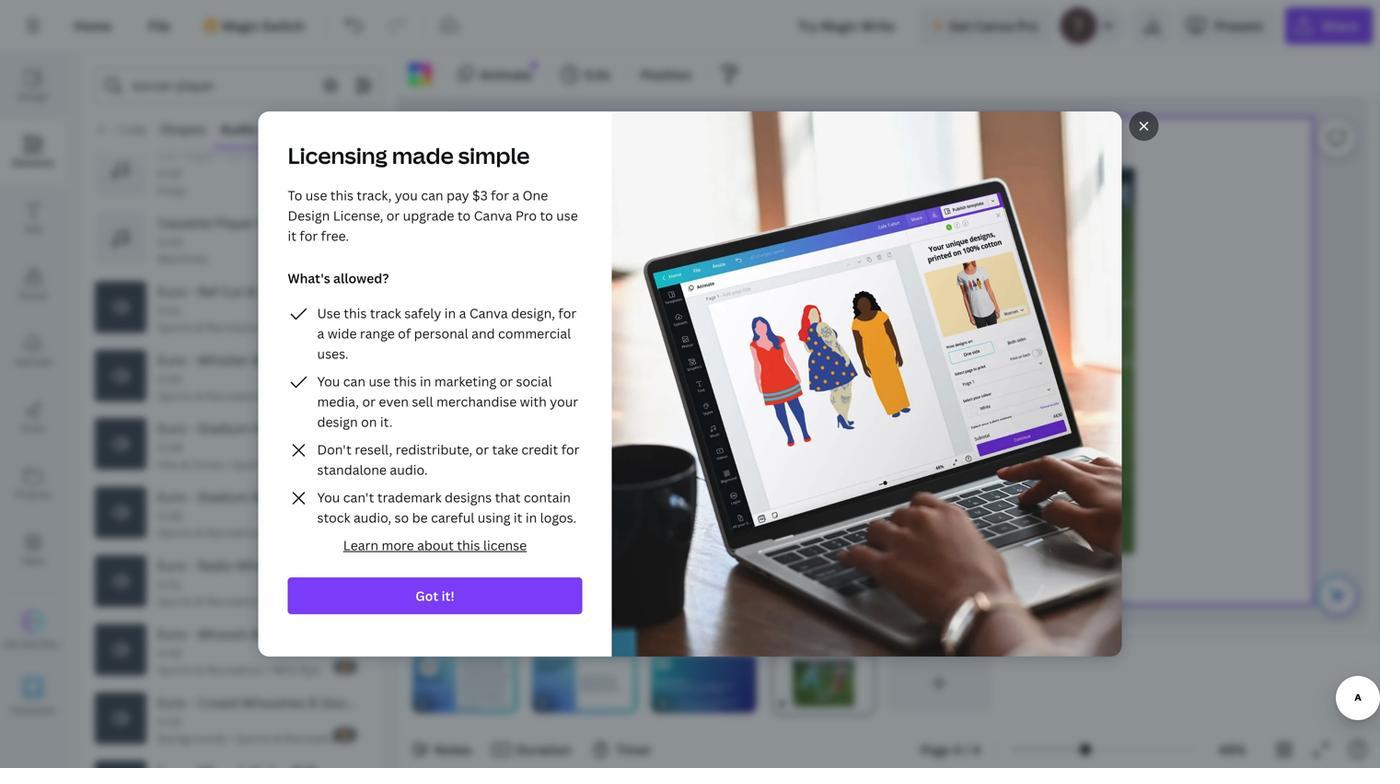 Task type: locate. For each thing, give the bounding box(es) containing it.
learn
[[343, 537, 379, 554]]

page 4 / 4
[[921, 741, 981, 758]]

& inside "0:05 sports & recreation"
[[196, 388, 203, 403]]

- for euro - stadium hit b (soccer hit)
[[189, 420, 194, 437]]

using inside tweak your default tone using brand voice located in the brand kit
[[710, 698, 722, 705]]

sports inside "0:05 sports & recreation"
[[157, 388, 193, 403]]

uploads button
[[0, 318, 66, 384]]

euro down the 'hits'
[[157, 488, 186, 506]]

1 vertical spatial city
[[492, 688, 497, 693]]

this up the even
[[394, 373, 417, 390]]

euro - stadium hit b (soccer hit)
[[157, 420, 359, 437]]

1 vertical spatial 1
[[417, 692, 418, 695]]

0 vertical spatial 0:02
[[157, 166, 182, 181]]

0 horizontal spatial city
[[492, 688, 497, 693]]

select up rewrite
[[421, 691, 430, 695]]

apps
[[22, 554, 45, 567]]

stadium for hit
[[198, 420, 249, 437]]

toggle play audio track preview image
[[95, 281, 146, 333], [95, 350, 146, 401], [95, 418, 146, 470], [95, 487, 146, 538], [95, 555, 146, 607], [95, 624, 146, 675], [95, 692, 146, 744], [95, 761, 146, 768]]

3 left rewrite
[[417, 707, 418, 710]]

0:08
[[157, 440, 183, 455], [157, 508, 183, 524]]

Design title text field
[[783, 7, 912, 44]]

1 horizontal spatial use
[[369, 373, 391, 390]]

in inside you can use this in marketing or social media, or even sell merchandise with your design on it.
[[420, 373, 431, 390]]

6 - from the top
[[189, 625, 194, 643]]

1 vertical spatial stadium
[[198, 488, 249, 506]]

bonus
[[536, 656, 553, 664]]

recreation inside the 0:01 sports & recreation
[[206, 320, 263, 335]]

2 right 'stop'
[[290, 214, 297, 232]]

1 horizontal spatial pro
[[1017, 17, 1038, 35]]

1 vertical spatial bys
[[301, 662, 320, 677]]

0 vertical spatial brand
[[20, 289, 47, 302]]

0:02 foley
[[157, 166, 186, 198]]

can
[[421, 187, 444, 204], [343, 373, 366, 390], [673, 682, 681, 689]]

& inside the 0:01 sports & recreation
[[196, 320, 203, 335]]

1 vertical spatial •
[[266, 525, 270, 540]]

breaker) inside 'euro - radio whistler c (soccer breaker) 0:01 sports & recreation'
[[353, 557, 405, 574]]

(soccer for whoosh
[[318, 488, 365, 506]]

5.0s
[[585, 66, 611, 83]]

1 bys from the top
[[301, 525, 320, 540]]

0 vertical spatial you
[[395, 187, 418, 204]]

a left one
[[512, 187, 520, 204]]

b right cut at the left of page
[[247, 283, 256, 300]]

2 0:08 from the top
[[157, 508, 183, 524]]

1 vertical spatial design
[[288, 207, 330, 224]]

1 - from the top
[[189, 283, 194, 300]]

try left in
[[416, 653, 432, 667]]

1 4 from the left
[[954, 741, 962, 758]]

1 horizontal spatial whoosh
[[252, 488, 303, 506]]

sports inside 0:08 sports & recreation • whiz bys
[[157, 525, 193, 540]]

7 euro from the top
[[157, 694, 186, 711]]

1 vertical spatial can
[[343, 373, 366, 390]]

1 vertical spatial you
[[317, 489, 340, 506]]

- up sports & recreation, whiz bys, 2 seconds element
[[189, 625, 194, 643]]

how right tweak
[[696, 682, 706, 689]]

0 horizontal spatial be
[[412, 509, 428, 526]]

license,
[[333, 207, 383, 224]]

that inside you can't trademark designs that contain stock audio, so be careful using it in logos.
[[495, 489, 521, 506]]

bys up "euro - crowd whooshes b (soccer whoosh)"
[[301, 662, 320, 677]]

2 left came at the bottom of page
[[417, 701, 418, 704]]

1 horizontal spatial design
[[288, 207, 330, 224]]

• inside the 0:08 hits & tones • sports & recreation
[[225, 457, 230, 472]]

0 horizontal spatial 2
[[290, 214, 297, 232]]

0 horizontal spatial their
[[487, 671, 493, 675]]

careful
[[431, 509, 475, 526]]

0 vertical spatial you
[[317, 373, 340, 390]]

/
[[965, 741, 970, 758]]

0 horizontal spatial try
[[416, 653, 432, 667]]

of down bustling
[[491, 664, 494, 668]]

(soccer for whooshes
[[321, 694, 368, 711]]

kudos
[[580, 674, 589, 678]]

2 whiz from the top
[[273, 662, 298, 677]]

5 euro from the top
[[157, 557, 186, 574]]

it inside 'to use this track, you can pay $3 for a one design license, or upgrade to canva pro to use it for free.'
[[288, 227, 297, 245]]

0:02 up '0:10'
[[157, 645, 182, 661]]

recreation for whoosh
[[206, 525, 263, 540]]

page 4 image
[[771, 654, 876, 713]]

1 you from the top
[[317, 373, 340, 390]]

2 horizontal spatial on
[[540, 691, 544, 695]]

resume
[[41, 638, 77, 650]]

euro up '0:10'
[[157, 694, 186, 711]]

1 horizontal spatial using
[[710, 698, 722, 705]]

whiz
[[273, 525, 298, 540], [273, 662, 298, 677]]

onlookers.
[[497, 674, 512, 678]]

0 horizontal spatial your
[[550, 393, 579, 410]]

caught
[[461, 664, 470, 668]]

right up sprinkle
[[550, 691, 557, 695]]

whoosh) up so
[[368, 488, 423, 506]]

1 horizontal spatial their
[[609, 685, 616, 689]]

design down to
[[288, 207, 330, 224]]

click left rewrite
[[421, 707, 428, 711]]

bys inside 0:02 sports & recreation • whiz bys
[[301, 662, 320, 677]]

euro up sports & recreation, whiz bys, 2 seconds element
[[157, 625, 186, 643]]

in the middle of a bustling city intersection, an unusual sight caught the attention of passersby. a lion and a squirrel were square dancing together, their coordinated movements mesmerizing onlookers. the lion's powerful strides and the squirrel's nimble hops created a fascinating dance that seemed to defy the chaos of the city around them. curious crowds gathered, marveling at the unlikely duo's performance, wondering how they came to be there and what might happen next.
[[461, 657, 513, 710]]

1 horizontal spatial brand
[[700, 704, 713, 710]]

you right did
[[664, 677, 673, 684]]

that up crowds
[[487, 685, 493, 689]]

(soccer down learn
[[303, 557, 350, 574]]

nimble
[[475, 681, 484, 685]]

licensing
[[288, 140, 388, 170]]

canva inside the use this track safely in a canva design, for a wide range of personal and commercial uses.
[[470, 304, 508, 322]]

0 vertical spatial 0:01
[[157, 303, 182, 318]]

brand up the uploads button
[[20, 289, 47, 302]]

mesmerizing
[[478, 674, 496, 678]]

0:02 inside 0:02 foley
[[157, 166, 182, 181]]

1 euro from the top
[[157, 283, 186, 300]]

environment
[[588, 678, 606, 682]]

5 - from the top
[[189, 557, 194, 574]]

design up elements button
[[18, 90, 48, 103]]

this inside you can use this in marketing or social media, or even sell merchandise with your design on it.
[[394, 373, 417, 390]]

& for hit
[[182, 457, 189, 472]]

b for whooshes
[[309, 694, 317, 711]]

(soccer up stock at the left bottom
[[318, 488, 365, 506]]

foley
[[157, 183, 186, 198]]

1 horizontal spatial 4
[[973, 741, 981, 758]]

timer
[[616, 741, 652, 758]]

magic
[[222, 17, 259, 35], [416, 662, 444, 676], [707, 682, 720, 689], [548, 697, 556, 701], [428, 701, 437, 705]]

1 vertical spatial using
[[710, 698, 722, 705]]

2 horizontal spatial use
[[557, 207, 578, 224]]

euro down machines
[[157, 283, 186, 300]]

0 vertical spatial whiz
[[273, 525, 298, 540]]

job and resume ai button
[[0, 598, 88, 664]]

0 horizontal spatial design
[[18, 90, 48, 103]]

sports for stadium
[[157, 525, 193, 540]]

in up sell at the bottom left
[[420, 373, 431, 390]]

magic up sprinkle
[[548, 697, 556, 701]]

shapes button
[[153, 111, 213, 146]]

on inside you can use this in marketing or social media, or even sell merchandise with your design on it.
[[361, 413, 377, 431]]

your right with
[[550, 393, 579, 410]]

c for kicker
[[292, 625, 301, 643]]

recreation up the radio
[[206, 525, 263, 540]]

2 vertical spatial 2
[[417, 701, 418, 704]]

1 sports & recreation, 1 seconds element from the top
[[157, 302, 263, 335]]

1 vertical spatial brand
[[700, 704, 713, 710]]

1 stadium from the top
[[198, 420, 249, 437]]

stadium for whoosh
[[198, 488, 249, 506]]

canva left design,
[[470, 304, 508, 322]]

1 horizontal spatial it
[[514, 509, 523, 526]]

bys down "euro - stadium whoosh b (soccer whoosh)" at the bottom
[[301, 525, 320, 540]]

- left crowd on the bottom
[[189, 694, 194, 711]]

recreation inside 'euro - radio whistler c (soccer breaker) 0:01 sports & recreation'
[[206, 594, 263, 609]]

2 vertical spatial canva
[[470, 304, 508, 322]]

whiz for whoosh
[[273, 525, 298, 540]]

1 vertical spatial how
[[497, 699, 503, 703]]

6 toggle play audio track preview image from the top
[[95, 624, 146, 675]]

0:08 up the 'hits'
[[157, 440, 183, 455]]

0 horizontal spatial that
[[487, 685, 493, 689]]

& for cut
[[196, 320, 203, 335]]

2 4 from the left
[[973, 741, 981, 758]]

draw button
[[0, 384, 66, 450]]

0 vertical spatial be
[[412, 509, 428, 526]]

1 horizontal spatial be
[[473, 703, 476, 707]]

euro left the radio
[[157, 557, 186, 574]]

your right tweak
[[670, 698, 681, 705]]

- for euro - ref cut b (soccer breaker)
[[189, 283, 194, 300]]

b for hit
[[274, 420, 283, 437]]

draw
[[22, 422, 45, 434]]

c inside 'euro - radio whistler c (soccer breaker) 0:01 sports & recreation'
[[291, 557, 300, 574]]

3 click sprinkle fairy dust
[[537, 703, 560, 711]]

1 whiz from the top
[[273, 525, 298, 540]]

whistler up sports & recreation, 5 seconds element
[[198, 351, 249, 369]]

- inside 'euro - radio whistler c (soccer breaker) 0:01 sports & recreation'
[[189, 557, 194, 574]]

1 vertical spatial you
[[664, 677, 673, 684]]

0 vertical spatial •
[[225, 457, 230, 472]]

refers
[[601, 674, 609, 678]]

da!
[[663, 661, 669, 666]]

logos.
[[540, 509, 577, 526]]

7 toggle play audio track preview image from the top
[[95, 692, 146, 744]]

to
[[458, 207, 471, 224], [540, 207, 553, 224], [610, 674, 613, 678], [505, 685, 508, 689], [469, 703, 472, 707]]

recreation inside the 0:08 hits & tones • sports & recreation
[[281, 457, 338, 472]]

0 vertical spatial whoosh
[[252, 488, 303, 506]]

tweak
[[655, 698, 669, 705]]

1 horizontal spatial you
[[664, 677, 673, 684]]

breaker) for euro - radio whistler c (soccer breaker) 0:01 sports & recreation
[[353, 557, 405, 574]]

- up tones
[[189, 420, 194, 437]]

b
[[247, 283, 256, 300], [252, 351, 261, 369], [274, 420, 283, 437], [306, 488, 315, 506], [309, 694, 317, 711]]

5 toggle play audio track preview image from the top
[[95, 555, 146, 607]]

(soccer for whistler
[[303, 557, 350, 574]]

1 0:01 from the top
[[157, 303, 182, 318]]

0 vertical spatial player
[[179, 146, 219, 163]]

1 vertical spatial 2
[[537, 697, 538, 700]]

b for cut
[[247, 283, 256, 300]]

prompt!
[[536, 667, 559, 675]]

were
[[487, 667, 494, 671]]

box left defy
[[442, 691, 447, 695]]

a inside 'to use this track, you can pay $3 for a one design license, or upgrade to canva pro to use it for free.'
[[512, 187, 520, 204]]

for inside the use this track safely in a canva design, for a wide range of personal and commercial uses.
[[559, 304, 577, 322]]

bys inside 0:08 sports & recreation • whiz bys
[[301, 525, 320, 540]]

-
[[189, 283, 194, 300], [189, 351, 194, 369], [189, 420, 194, 437], [189, 488, 194, 506], [189, 557, 194, 574], [189, 625, 194, 643], [189, 694, 194, 711]]

- for euro - whoosh kicker c (soccer whoosh)
[[189, 625, 194, 643]]

1 horizontal spatial box
[[561, 687, 566, 692]]

can up media,
[[343, 373, 366, 390]]

canva right 'get'
[[975, 17, 1014, 35]]

1 inside "try magic write select the text box on the right 1 2 3 click magic write click rewrite"
[[417, 692, 418, 695]]

0 vertical spatial breaker)
[[309, 283, 361, 300]]

0 vertical spatial 2
[[290, 214, 297, 232]]

marketing
[[435, 373, 497, 390]]

shapes
[[160, 120, 206, 138]]

0 horizontal spatial pro
[[516, 207, 537, 224]]

1 vertical spatial whoosh
[[198, 625, 248, 643]]

3 euro from the top
[[157, 420, 186, 437]]

•
[[225, 457, 230, 472], [266, 525, 270, 540], [266, 662, 270, 677]]

0 horizontal spatial box
[[442, 691, 447, 695]]

whiz for kicker
[[273, 662, 298, 677]]

for inside did you know? admins can tweak how magic write generates text for your brand!
[[689, 688, 696, 694]]

0 horizontal spatial can
[[343, 373, 366, 390]]

0 horizontal spatial 1
[[417, 692, 418, 695]]

2 inside select the text box on the right 1 2 click magic write
[[537, 697, 538, 700]]

click
[[540, 697, 547, 701], [421, 701, 428, 705], [540, 703, 547, 707], [421, 707, 428, 711]]

1 horizontal spatial how
[[696, 682, 706, 689]]

2 vertical spatial breaker)
[[353, 557, 405, 574]]

at
[[476, 696, 478, 700]]

recreation inside 0:02 sports & recreation • whiz bys
[[206, 662, 263, 677]]

text
[[24, 223, 42, 235]]

recreation inside 0:08 sports & recreation • whiz bys
[[206, 525, 263, 540]]

& for b
[[196, 388, 203, 403]]

3 - from the top
[[189, 420, 194, 437]]

c right kicker
[[292, 625, 301, 643]]

made
[[392, 140, 454, 170]]

and right lion at the left bottom
[[467, 667, 472, 671]]

audio
[[220, 120, 257, 138]]

1 vertical spatial sports & recreation, 1 seconds element
[[157, 576, 263, 609]]

0:08 inside 0:08 sports & recreation • whiz bys
[[157, 508, 183, 524]]

• for hit
[[225, 457, 230, 472]]

0:08 for euro - stadium hit b (soccer hit)
[[157, 440, 183, 455]]

0 vertical spatial whistler
[[198, 351, 249, 369]]

you up upgrade
[[395, 187, 418, 204]]

sports down 0:05
[[157, 388, 193, 403]]

euro up 0:05
[[157, 351, 186, 369]]

c
[[291, 557, 300, 574], [292, 625, 301, 643]]

your inside tweak your default tone using brand voice located in the brand kit
[[670, 698, 681, 705]]

click left dust
[[540, 703, 547, 707]]

select inside "try magic write select the text box on the right 1 2 3 click magic write click rewrite"
[[421, 691, 430, 695]]

(soccer
[[259, 283, 306, 300], [264, 351, 312, 369], [286, 420, 333, 437], [318, 488, 365, 506], [303, 557, 350, 574], [304, 625, 351, 643], [321, 694, 368, 711]]

1 vertical spatial that
[[487, 685, 493, 689]]

1 vertical spatial breaker)
[[315, 351, 367, 369]]

magic left switch
[[222, 17, 259, 35]]

whistler right the radio
[[236, 557, 288, 574]]

recreation up "euro - stadium whoosh b (soccer whoosh)" at the bottom
[[281, 457, 338, 472]]

0 vertical spatial using
[[478, 509, 511, 526]]

breaker) up use
[[309, 283, 361, 300]]

voice
[[655, 704, 667, 710]]

contributions.
[[601, 688, 622, 693]]

text up sprinkle
[[555, 687, 561, 692]]

are
[[597, 681, 601, 685]]

machines
[[157, 251, 208, 266]]

2 vertical spatial use
[[369, 373, 391, 390]]

1 vertical spatial player
[[215, 214, 254, 232]]

voiceover
[[11, 704, 56, 716]]

curious
[[470, 692, 481, 696]]

2 vertical spatial •
[[266, 662, 270, 677]]

0 vertical spatial canva
[[975, 17, 1014, 35]]

0:08 for euro - stadium whoosh b (soccer whoosh)
[[157, 508, 183, 524]]

1 0:08 from the top
[[157, 440, 183, 455]]

0 vertical spatial whoosh)
[[368, 488, 423, 506]]

sports down the 'hits'
[[157, 525, 193, 540]]

1 vertical spatial c
[[292, 625, 301, 643]]

(soccer for kicker
[[304, 625, 351, 643]]

sports for ref
[[157, 320, 193, 335]]

brand
[[723, 698, 737, 705]]

where
[[607, 678, 616, 682]]

3 toggle play audio track preview image from the top
[[95, 418, 146, 470]]

4 euro from the top
[[157, 488, 186, 506]]

(soccer right kicker
[[304, 625, 351, 643]]

sports inside the 0:01 sports & recreation
[[157, 320, 193, 335]]

foley, 2 seconds element
[[157, 165, 186, 198]]

in right located at bottom
[[686, 704, 690, 710]]

1 horizontal spatial that
[[495, 489, 521, 506]]

for up default
[[689, 688, 696, 694]]

that inside in the middle of a bustling city intersection, an unusual sight caught the attention of passersby. a lion and a squirrel were square dancing together, their coordinated movements mesmerizing onlookers. the lion's powerful strides and the squirrel's nimble hops created a fascinating dance that seemed to defy the chaos of the city around them. curious crowds gathered, marveling at the unlikely duo's performance, wondering how they came to be there and what might happen next.
[[487, 685, 493, 689]]

0 vertical spatial design
[[18, 90, 48, 103]]

be right so
[[412, 509, 428, 526]]

for inside don't resell, redistribute, or take credit for standalone audio.
[[562, 441, 580, 458]]

audio,
[[354, 509, 392, 526]]

sports inside 0:02 sports & recreation • whiz bys
[[157, 662, 193, 677]]

select inside select the text box on the right 1 2 click magic write
[[540, 687, 549, 692]]

brand left the kit in the bottom right of the page
[[700, 704, 713, 710]]

1 vertical spatial 0:02
[[157, 645, 182, 661]]

player
[[179, 146, 219, 163], [215, 214, 254, 232]]

select up 3 click sprinkle fairy dust
[[540, 687, 549, 692]]

apps button
[[0, 517, 66, 583]]

0 vertical spatial c
[[291, 557, 300, 574]]

whiz inside 0:08 sports & recreation • whiz bys
[[273, 525, 298, 540]]

$3
[[473, 187, 488, 204]]

1 horizontal spatial can
[[421, 187, 444, 204]]

recreation inside "0:05 sports & recreation"
[[206, 388, 263, 403]]

1 vertical spatial their
[[609, 685, 616, 689]]

design inside button
[[18, 90, 48, 103]]

2 0:01 from the top
[[157, 577, 182, 592]]

on up 3 click sprinkle fairy dust
[[540, 691, 544, 695]]

5.0s button
[[555, 60, 618, 89]]

1 left defy
[[417, 692, 418, 695]]

free.
[[321, 227, 349, 245]]

2 - from the top
[[189, 351, 194, 369]]

0:02 for cd
[[157, 166, 182, 181]]

2 stadium from the top
[[198, 488, 249, 506]]

box inside "try magic write select the text box on the right 1 2 3 click magic write click rewrite"
[[442, 691, 447, 695]]

toggle play audio track preview image for euro - whistler b (soccer breaker)
[[95, 350, 146, 401]]

2 vertical spatial your
[[670, 698, 681, 705]]

sports & recreation, 1 seconds element down the ref
[[157, 302, 263, 335]]

2 toggle play audio track preview image from the top
[[95, 350, 146, 401]]

seemed
[[493, 685, 505, 689]]

2 sports & recreation, 1 seconds element from the top
[[157, 576, 263, 609]]

duration button
[[487, 735, 579, 764]]

radio
[[198, 557, 233, 574]]

magic up tone
[[707, 682, 720, 689]]

sprinkle
[[548, 703, 560, 707]]

0:02 sports & recreation • whiz bys
[[157, 645, 320, 677]]

0:02 inside 0:02 sports & recreation • whiz bys
[[157, 645, 182, 661]]

2 you from the top
[[317, 489, 340, 506]]

1 toggle play audio track preview image from the top
[[95, 281, 146, 333]]

bys
[[301, 525, 320, 540], [301, 662, 320, 677]]

on left it.
[[361, 413, 377, 431]]

- for euro - stadium whoosh b (soccer whoosh)
[[189, 488, 194, 506]]

track
[[370, 304, 401, 322]]

sports up 0:05
[[157, 320, 193, 335]]

• inside 0:08 sports & recreation • whiz bys
[[266, 525, 270, 540]]

that left contain
[[495, 489, 521, 506]]

1 horizontal spatial 3
[[537, 704, 538, 707]]

& inside 0:08 sports & recreation • whiz bys
[[196, 525, 203, 540]]

recreation for b
[[206, 388, 263, 403]]

euro up the 'hits'
[[157, 420, 186, 437]]

0:01 down machines
[[157, 303, 182, 318]]

whiz down "euro - stadium whoosh b (soccer whoosh)" at the bottom
[[273, 525, 298, 540]]

this inside 'to use this track, you can pay $3 for a one design license, or upgrade to canva pro to use it for free.'
[[330, 187, 354, 204]]

middle
[[470, 657, 480, 661]]

0 vertical spatial bys
[[301, 525, 320, 540]]

in up personal
[[445, 304, 456, 322]]

0 horizontal spatial whoosh
[[198, 625, 248, 643]]

might
[[500, 703, 508, 707]]

0 vertical spatial your
[[550, 393, 579, 410]]

7 - from the top
[[189, 694, 194, 711]]

b left can't
[[306, 488, 315, 506]]

euro for euro - ref cut b (soccer breaker)
[[157, 283, 186, 300]]

2 bys from the top
[[301, 662, 320, 677]]

try left another
[[536, 661, 545, 669]]

& inside 0:02 sports & recreation • whiz bys
[[196, 662, 203, 677]]

player inside the 'cassette player stop 2 0:00 machines'
[[215, 214, 254, 232]]

0:02 up the foley
[[157, 166, 182, 181]]

you inside did you know? admins can tweak how magic write generates text for your brand!
[[664, 677, 673, 684]]

0 horizontal spatial 4
[[954, 741, 962, 758]]

write
[[416, 672, 443, 685], [721, 682, 733, 689], [557, 697, 564, 701], [437, 701, 445, 705]]

sports & recreation, 5 seconds element
[[157, 370, 263, 404]]

2 0:02 from the top
[[157, 645, 182, 661]]

toggle play audio track preview image for euro - stadium whoosh b (soccer whoosh)
[[95, 487, 146, 538]]

- down tones
[[189, 488, 194, 506]]

1 horizontal spatial 1
[[537, 688, 538, 691]]

stadium up hits & tones, sports & recreation, 8 seconds element at the left bottom of the page
[[198, 420, 249, 437]]

0:02 for euro
[[157, 645, 182, 661]]

did you know? admins can tweak how magic write generates text for your brand!
[[655, 677, 733, 694]]

work
[[580, 678, 587, 682], [587, 688, 594, 693]]

0:08 inside the 0:08 hits & tones • sports & recreation
[[157, 440, 183, 455]]

0 vertical spatial city
[[499, 657, 504, 661]]

sports & recreation, whiz bys, 8 seconds element
[[157, 508, 320, 541]]

0 vertical spatial it
[[288, 227, 297, 245]]

4
[[954, 741, 962, 758], [973, 741, 981, 758]]

4 - from the top
[[189, 488, 194, 506]]

1 vertical spatial canva
[[474, 207, 513, 224]]

2 vertical spatial can
[[673, 682, 681, 689]]

4 toggle play audio track preview image from the top
[[95, 487, 146, 538]]

of right middle
[[480, 657, 483, 661]]

click inside select the text box on the right 1 2 click magic write
[[540, 697, 547, 701]]

(soccer inside 'euro - radio whistler c (soccer breaker) 0:01 sports & recreation'
[[303, 557, 350, 574]]

& up "euro - stadium whoosh b (soccer whoosh)" at the bottom
[[271, 457, 278, 472]]

whiz inside 0:02 sports & recreation • whiz bys
[[273, 662, 298, 677]]

1 horizontal spatial try
[[536, 661, 545, 669]]

you inside you can use this in marketing or social media, or even sell merchandise with your design on it.
[[317, 373, 340, 390]]

1 horizontal spatial 2
[[417, 701, 418, 704]]

• right tones
[[225, 457, 230, 472]]

text up rewrite
[[436, 691, 441, 695]]

pro down one
[[516, 207, 537, 224]]

know?
[[673, 677, 688, 684]]

use inside you can use this in marketing or social media, or even sell merchandise with your design on it.
[[369, 373, 391, 390]]

a right the an
[[484, 657, 486, 661]]

whiz up "euro - crowd whooshes b (soccer whoosh)"
[[273, 662, 298, 677]]

whoosh) left rewrite
[[371, 694, 425, 711]]

it inside you can't trademark designs that contain stock audio, so be careful using it in logos.
[[514, 509, 523, 526]]

& right the 'hits'
[[182, 457, 189, 472]]

in down contain
[[526, 509, 537, 526]]

2 horizontal spatial 2
[[537, 697, 538, 700]]

0 vertical spatial sports & recreation, 1 seconds element
[[157, 302, 263, 335]]

movements
[[461, 674, 478, 678]]

0 vertical spatial 1
[[537, 688, 538, 691]]

box left hard
[[561, 687, 566, 692]]

you for you can't trademark designs that contain stock audio, so be careful using it in logos.
[[317, 489, 340, 506]]

sports for whoosh
[[157, 662, 193, 677]]

1 horizontal spatial on
[[421, 695, 424, 699]]

whoosh up sports & recreation, whiz bys, 8 seconds element
[[252, 488, 303, 506]]

euro for euro - stadium whoosh b (soccer whoosh)
[[157, 488, 186, 506]]

b right whooshes
[[309, 694, 317, 711]]

2 horizontal spatial can
[[673, 682, 681, 689]]

euro - stadium whoosh b (soccer whoosh)
[[157, 488, 423, 506]]

pro
[[1017, 17, 1038, 35], [516, 207, 537, 224]]

0 horizontal spatial select
[[421, 691, 430, 695]]

0:01 down 0:08 sports & recreation • whiz bys
[[157, 577, 182, 592]]

a up recognized
[[614, 674, 616, 678]]

- for euro - crowd whooshes b (soccer whoosh)
[[189, 694, 194, 711]]

got it!
[[416, 587, 455, 605]]

cassette
[[157, 214, 212, 232]]

a left wide
[[317, 325, 324, 342]]

toggle play audio track preview image for euro - whoosh kicker c (soccer whoosh)
[[95, 624, 146, 675]]

1 vertical spatial 0:01
[[157, 577, 182, 592]]

1 vertical spatial whoosh)
[[355, 625, 409, 643]]

tones
[[192, 457, 223, 472]]

to right refers
[[610, 674, 613, 678]]

(soccer right whooshes
[[321, 694, 368, 711]]

1 vertical spatial your
[[697, 688, 707, 694]]

0 vertical spatial their
[[487, 671, 493, 675]]

backgrounds, sports & recreation, sports & recreation, backgrounds, whiz bys, 10 seconds element
[[157, 713, 354, 746]]

2 inside the 'cassette player stop 2 0:00 machines'
[[290, 214, 297, 232]]

sports & recreation, 1 seconds element
[[157, 302, 263, 335], [157, 576, 263, 609]]

1 horizontal spatial city
[[499, 657, 504, 661]]

0 horizontal spatial use
[[306, 187, 327, 204]]

1 0:02 from the top
[[157, 166, 182, 181]]

attention
[[477, 664, 490, 668]]

• inside 0:02 sports & recreation • whiz bys
[[266, 662, 270, 677]]

of
[[398, 325, 411, 342], [480, 657, 483, 661], [491, 664, 494, 668], [483, 688, 486, 693]]

6 euro from the top
[[157, 625, 186, 643]]

2 euro from the top
[[157, 351, 186, 369]]



Task type: vqa. For each thing, say whether or not it's contained in the screenshot.
"sure"
no



Task type: describe. For each thing, give the bounding box(es) containing it.
3 inside 3 click sprinkle fairy dust
[[537, 704, 538, 707]]

to right seemed
[[505, 685, 508, 689]]

toggle play audio track preview image for euro - radio whistler c (soccer breaker)
[[95, 555, 146, 607]]

magic up rewrite
[[428, 701, 437, 705]]

design inside 'to use this track, you can pay $3 for a one design license, or upgrade to canva pro to use it for free.'
[[288, 207, 330, 224]]

sports & recreation, whiz bys, 2 seconds element
[[157, 645, 320, 678]]

• for kicker
[[266, 662, 270, 677]]

whistler inside 'euro - radio whistler c (soccer breaker) 0:01 sports & recreation'
[[236, 557, 288, 574]]

using inside you can't trademark designs that contain stock audio, so be careful using it in logos.
[[478, 509, 511, 526]]

credit
[[522, 441, 558, 458]]

euro for euro - whoosh kicker c (soccer whoosh)
[[157, 625, 186, 643]]

how inside did you know? admins can tweak how magic write generates text for your brand!
[[696, 682, 706, 689]]

squirrel's
[[461, 681, 474, 685]]

on inside "try magic write select the text box on the right 1 2 3 click magic write click rewrite"
[[421, 695, 424, 699]]

stock
[[317, 509, 351, 526]]

licensing made simple
[[288, 140, 530, 170]]

a left squirrel
[[473, 667, 474, 671]]

0 vertical spatial work
[[580, 678, 587, 682]]

around
[[498, 688, 508, 693]]

• for whoosh
[[266, 525, 270, 540]]

a
[[511, 664, 513, 668]]

canva inside button
[[975, 17, 1014, 35]]

text inside select the text box on the right 1 2 click magic write
[[555, 687, 561, 692]]

brand inside tweak your default tone using brand voice located in the brand kit
[[700, 704, 713, 710]]

toggle play audio track preview image for euro - stadium hit b (soccer hit)
[[95, 418, 146, 470]]

safely
[[405, 304, 441, 322]]

an
[[479, 660, 483, 664]]

cd player turn off
[[157, 146, 273, 163]]

1 vertical spatial use
[[557, 207, 578, 224]]

1 vertical spatial work
[[587, 688, 594, 693]]

design button
[[0, 52, 66, 119]]

or left social
[[500, 373, 513, 390]]

0:01 inside 'euro - radio whistler c (soccer breaker) 0:01 sports & recreation'
[[157, 577, 182, 592]]

tweak your default tone using brand voice located in the brand kit
[[655, 698, 737, 710]]

dance
[[477, 685, 486, 689]]

notes button
[[405, 735, 479, 764]]

write inside did you know? admins can tweak how magic write generates text for your brand!
[[721, 682, 733, 689]]

rewrite
[[428, 707, 439, 711]]

hit
[[252, 420, 271, 437]]

b for whoosh
[[306, 488, 315, 506]]

magic inside did you know? admins can tweak how magic write generates text for your brand!
[[707, 682, 720, 689]]

your inside you can use this in marketing or social media, or even sell merchandise with your design on it.
[[550, 393, 579, 410]]

fascinating
[[461, 685, 476, 689]]

sports inside 'euro - radio whistler c (soccer breaker) 0:01 sports & recreation'
[[157, 594, 193, 609]]

0:00
[[157, 234, 184, 250]]

there
[[477, 703, 485, 707]]

simple
[[458, 140, 530, 170]]

hard
[[580, 688, 587, 693]]

merchandise
[[437, 393, 517, 410]]

don't resell, redistribute, or take credit for standalone audio.
[[317, 441, 580, 478]]

0:08 sports & recreation • whiz bys
[[157, 508, 320, 540]]

sight
[[496, 660, 503, 664]]

lion's
[[467, 678, 474, 682]]

even
[[379, 393, 409, 410]]

0:01 inside the 0:01 sports & recreation
[[157, 303, 182, 318]]

recreation for cut
[[206, 320, 263, 335]]

or inside don't resell, redistribute, or take credit for standalone audio.
[[476, 441, 489, 458]]

a up personal
[[459, 304, 466, 322]]

tone
[[699, 698, 709, 705]]

whoosh) for euro - stadium whoosh b (soccer whoosh)
[[368, 488, 423, 506]]

bys for b
[[301, 525, 320, 540]]

their inside in the middle of a bustling city intersection, an unusual sight caught the attention of passersby. a lion and a squirrel were square dancing together, their coordinated movements mesmerizing onlookers. the lion's powerful strides and the squirrel's nimble hops created a fascinating dance that seemed to defy the chaos of the city around them. curious crowds gathered, marveling at the unlikely duo's performance, wondering how they came to be there and what might happen next.
[[487, 671, 493, 675]]

crowd
[[198, 694, 238, 711]]

media,
[[317, 393, 359, 410]]

to down the pay
[[458, 207, 471, 224]]

bys for c
[[301, 662, 320, 677]]

0:05
[[157, 371, 182, 387]]

magic left lion at the left bottom
[[416, 662, 444, 676]]

sell
[[412, 393, 433, 410]]

in inside tweak your default tone using brand voice located in the brand kit
[[686, 704, 690, 710]]

whoosh) for euro - crowd whooshes b (soccer whoosh)
[[371, 694, 425, 711]]

sports for whistler
[[157, 388, 193, 403]]

euro - radio whistler c (soccer breaker) 0:01 sports & recreation
[[157, 557, 405, 609]]

in inside the use this track safely in a canva design, for a wide range of personal and commercial uses.
[[445, 304, 456, 322]]

use
[[317, 304, 341, 322]]

text inside did you know? admins can tweak how magic write generates text for your brand!
[[679, 688, 688, 694]]

be inside you can't trademark designs that contain stock audio, so be careful using it in logos.
[[412, 509, 428, 526]]

canva inside 'to use this track, you can pay $3 for a one design license, or upgrade to canva pro to use it for free.'
[[474, 207, 513, 224]]

pro inside 'to use this track, you can pay $3 for a one design license, or upgrade to canva pro to use it for free.'
[[516, 207, 537, 224]]

cd
[[157, 146, 176, 163]]

breaker) for euro - ref cut b (soccer breaker)
[[309, 283, 361, 300]]

for right $3
[[491, 187, 509, 204]]

videos button
[[95, 111, 153, 146]]

whoosh) for euro - whoosh kicker c (soccer whoosh)
[[355, 625, 409, 643]]

side panel tab list
[[0, 52, 88, 730]]

what's
[[288, 269, 330, 287]]

1 inside select the text box on the right 1 2 click magic write
[[537, 688, 538, 691]]

text button
[[0, 185, 66, 251]]

a right created
[[505, 681, 507, 685]]

ai
[[79, 638, 88, 650]]

and down kudos
[[580, 685, 586, 689]]

employees
[[580, 681, 596, 685]]

of right chaos
[[483, 688, 486, 693]]

ref
[[198, 283, 218, 300]]

learn more about this license
[[343, 537, 527, 554]]

how inside in the middle of a bustling city intersection, an unusual sight caught the attention of passersby. a lion and a squirrel were square dancing together, their coordinated movements mesmerizing onlookers. the lion's powerful strides and the squirrel's nimble hops created a fascinating dance that seemed to defy the chaos of the city around them. curious crowds gathered, marveling at the unlikely duo's performance, wondering how they came to be there and what might happen next.
[[497, 699, 503, 703]]

b up sports & recreation, 5 seconds element
[[252, 351, 261, 369]]

pro inside get canva pro button
[[1017, 17, 1038, 35]]

magic inside button
[[222, 17, 259, 35]]

this down careful
[[457, 537, 480, 554]]

(soccer for cut
[[259, 283, 306, 300]]

euro for euro - whistler b (soccer breaker)
[[157, 351, 186, 369]]

euro - whistler b (soccer breaker)
[[157, 351, 367, 369]]

together,
[[473, 671, 486, 675]]

with
[[520, 393, 547, 410]]

your inside did you know? admins can tweak how magic write generates text for your brand!
[[697, 688, 707, 694]]

Page title text field
[[793, 694, 801, 713]]

8 toggle play audio track preview image from the top
[[95, 761, 146, 768]]

select the text box on the right 1 2 click magic write
[[537, 687, 566, 701]]

and down coordinated
[[499, 678, 505, 682]]

you inside 'to use this track, you can pay $3 for a one design license, or upgrade to canva pro to use it for free.'
[[395, 187, 418, 204]]

Search elements search field
[[132, 68, 312, 103]]

hops
[[485, 681, 492, 685]]

kicker
[[251, 625, 289, 643]]

c for whistler
[[291, 557, 300, 574]]

the
[[461, 678, 466, 682]]

hits & tones, sports & recreation, 8 seconds element
[[157, 439, 338, 472]]

hit)
[[336, 420, 359, 437]]

or inside 'to use this track, you can pay $3 for a one design license, or upgrade to canva pro to use it for free.'
[[387, 207, 400, 224]]

intersection,
[[461, 660, 479, 664]]

dancing
[[461, 671, 472, 675]]

wide
[[328, 325, 357, 342]]

magic switch
[[222, 17, 305, 35]]

- for euro - radio whistler c (soccer breaker) 0:01 sports & recreation
[[189, 557, 194, 574]]

allowed?
[[333, 269, 389, 287]]

their inside bonus points: try another prompt! kudos culture refers to a work environment where employees are recognized and appreciated for their hard work and contributions.
[[609, 685, 616, 689]]

machines, 0 seconds element
[[157, 233, 208, 267]]

in inside you can't trademark designs that contain stock audio, so be careful using it in logos.
[[526, 509, 537, 526]]

brand inside button
[[20, 289, 47, 302]]

coordinated
[[494, 671, 512, 675]]

0:08 hits & tones • sports & recreation
[[157, 440, 338, 472]]

can inside you can use this in marketing or social media, or even sell merchandise with your design on it.
[[343, 373, 366, 390]]

right inside "try magic write select the text box on the right 1 2 3 click magic write click rewrite"
[[430, 695, 437, 699]]

switch
[[262, 17, 305, 35]]

what
[[492, 703, 499, 707]]

write inside select the text box on the right 1 2 click magic write
[[557, 697, 564, 701]]

box inside select the text box on the right 1 2 click magic write
[[561, 687, 566, 692]]

on inside select the text box on the right 1 2 click magic write
[[540, 691, 544, 695]]

0:01 sports & recreation
[[157, 303, 263, 335]]

can inside 'to use this track, you can pay $3 for a one design license, or upgrade to canva pro to use it for free.'
[[421, 187, 444, 204]]

click inside 3 click sprinkle fairy dust
[[540, 703, 547, 707]]

range
[[360, 325, 395, 342]]

toggle play audio track preview image for euro - ref cut b (soccer breaker)
[[95, 281, 146, 333]]

of inside the use this track safely in a canva design, for a wide range of personal and commercial uses.
[[398, 325, 411, 342]]

to use this track, you can pay $3 for a one design license, or upgrade to canva pro to use it for free.
[[288, 187, 578, 245]]

ta-
[[657, 661, 663, 666]]

job and resume ai
[[2, 638, 88, 650]]

got it! button
[[288, 577, 583, 614]]

appreciated
[[586, 685, 604, 689]]

hide image
[[397, 366, 409, 455]]

created
[[493, 681, 504, 685]]

toggle play audio track preview image for euro - crowd whooshes b (soccer whoosh)
[[95, 692, 146, 744]]

can inside did you know? admins can tweak how magic write generates text for your brand!
[[673, 682, 681, 689]]

canva assistant image
[[1327, 585, 1349, 607]]

to inside bonus points: try another prompt! kudos culture refers to a work environment where employees are recognized and appreciated for their hard work and contributions.
[[610, 674, 613, 678]]

0 vertical spatial use
[[306, 187, 327, 204]]

for left free.
[[300, 227, 318, 245]]

sports inside the 0:08 hits & tones • sports & recreation
[[232, 457, 268, 472]]

bonus points: try another prompt! kudos culture refers to a work environment where employees are recognized and appreciated for their hard work and contributions.
[[536, 656, 622, 693]]

euro for euro - radio whistler c (soccer breaker) 0:01 sports & recreation
[[157, 557, 186, 574]]

chaos
[[473, 688, 482, 693]]

defy
[[461, 688, 467, 693]]

and inside the use this track safely in a canva design, for a wide range of personal and commercial uses.
[[472, 325, 495, 342]]

about
[[417, 537, 454, 554]]

crowds
[[481, 692, 492, 696]]

euro for euro - crowd whooshes b (soccer whoosh)
[[157, 694, 186, 711]]

main menu bar
[[0, 0, 1381, 52]]

right inside select the text box on the right 1 2 click magic write
[[550, 691, 557, 695]]

& inside 'euro - radio whistler c (soccer breaker) 0:01 sports & recreation'
[[196, 594, 203, 609]]

tweak
[[682, 682, 695, 689]]

& for kicker
[[196, 662, 203, 677]]

cut
[[221, 283, 244, 300]]

to right came at the bottom of page
[[469, 703, 472, 707]]

a inside bonus points: try another prompt! kudos culture refers to a work environment where employees are recognized and appreciated for their hard work and contributions.
[[614, 674, 616, 678]]

try inside bonus points: try another prompt! kudos culture refers to a work environment where employees are recognized and appreciated for their hard work and contributions.
[[536, 661, 545, 669]]

ta-da!
[[657, 661, 669, 666]]

3 inside "try magic write select the text box on the right 1 2 3 click magic write click rewrite"
[[417, 707, 418, 710]]

and down are
[[595, 688, 601, 693]]

hide pages image
[[845, 626, 933, 641]]

(soccer left uses.
[[264, 351, 312, 369]]

for inside bonus points: try another prompt! kudos culture refers to a work environment where employees are recognized and appreciated for their hard work and contributions.
[[604, 685, 609, 689]]

euro for euro - stadium hit b (soccer hit)
[[157, 420, 186, 437]]

marveling
[[461, 696, 475, 700]]

text inside "try magic write select the text box on the right 1 2 3 click magic write click rewrite"
[[436, 691, 441, 695]]

- for euro - whistler b (soccer breaker)
[[189, 351, 194, 369]]

or left the even
[[362, 393, 376, 410]]

brand button
[[0, 251, 66, 318]]

try inside "try magic write select the text box on the right 1 2 3 click magic write click rewrite"
[[416, 653, 432, 667]]

commercial
[[498, 325, 571, 342]]

lion
[[461, 667, 466, 671]]

& for whoosh
[[196, 525, 203, 540]]

kit
[[714, 704, 720, 710]]

(soccer for hit
[[286, 420, 333, 437]]

click left came at the bottom of page
[[421, 701, 428, 705]]

this inside the use this track safely in a canva design, for a wide range of personal and commercial uses.
[[344, 304, 367, 322]]

you for you can use this in marketing or social media, or even sell merchandise with your design on it.
[[317, 373, 340, 390]]

the inside tweak your default tone using brand voice located in the brand kit
[[691, 704, 699, 710]]

to down one
[[540, 207, 553, 224]]

player for cassette
[[215, 214, 254, 232]]

be inside in the middle of a bustling city intersection, an unusual sight caught the attention of passersby. a lion and a squirrel were square dancing together, their coordinated movements mesmerizing onlookers. the lion's powerful strides and the squirrel's nimble hops created a fascinating dance that seemed to defy the chaos of the city around them. curious crowds gathered, marveling at the unlikely duo's performance, wondering how they came to be there and what might happen next.
[[473, 703, 476, 707]]

magic inside select the text box on the right 1 2 click magic write
[[548, 697, 556, 701]]

2 inside "try magic write select the text box on the right 1 2 3 click magic write click rewrite"
[[417, 701, 418, 704]]

and left what
[[486, 703, 491, 707]]

recreation for kicker
[[206, 662, 263, 677]]

player for cd
[[179, 146, 219, 163]]



